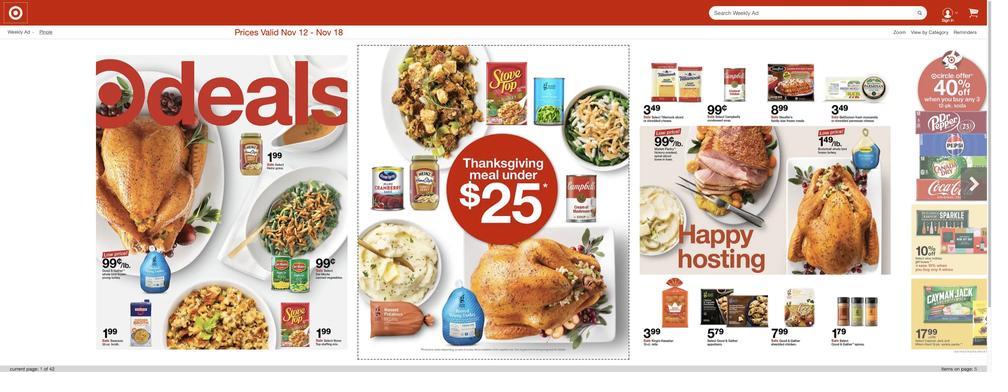 Task type: vqa. For each thing, say whether or not it's contained in the screenshot.
of
yes



Task type: describe. For each thing, give the bounding box(es) containing it.
page 4 image
[[901, 45, 992, 360]]

weekly ad link
[[8, 29, 39, 36]]

view
[[911, 29, 921, 35]]

zoom link
[[894, 29, 911, 36]]

18
[[334, 27, 343, 37]]

sign
[[942, 18, 950, 23]]

42
[[49, 367, 55, 372]]

reminders
[[954, 29, 977, 35]]

reminders link
[[954, 29, 982, 36]]

view by category
[[911, 29, 949, 35]]

view by category link
[[911, 29, 954, 35]]

valid
[[261, 27, 279, 37]]

pinole link
[[39, 29, 58, 36]]

prices
[[235, 27, 258, 37]]

5
[[975, 367, 977, 372]]

ad
[[24, 29, 30, 35]]

page 3 image
[[629, 45, 901, 360]]

zoom
[[894, 29, 906, 35]]

12
[[299, 27, 308, 37]]

-
[[310, 27, 314, 37]]

2 page: from the left
[[961, 367, 973, 372]]

weekly
[[8, 29, 23, 35]]

2 nov from the left
[[316, 27, 331, 37]]

weekly ad
[[8, 29, 30, 35]]

items on page: 5
[[942, 367, 977, 372]]



Task type: locate. For each thing, give the bounding box(es) containing it.
items
[[942, 367, 953, 372]]

go to target.com image
[[9, 6, 22, 20]]

form
[[709, 6, 927, 20]]

by
[[923, 29, 928, 35]]

1 horizontal spatial nov
[[316, 27, 331, 37]]

current
[[10, 367, 25, 372]]

of
[[44, 367, 48, 372]]

sign in link
[[937, 2, 959, 24]]

Search Weekly Ad search field
[[709, 6, 927, 20]]

zoom-in element
[[894, 29, 906, 35]]

page: left 1
[[26, 367, 39, 372]]

prices valid nov 12 - nov 18
[[235, 27, 343, 37]]

1 horizontal spatial page:
[[961, 367, 973, 372]]

nov right -
[[316, 27, 331, 37]]

pinole
[[39, 29, 52, 35]]

1
[[40, 367, 42, 372]]

page 2 image
[[358, 46, 629, 360]]

in
[[951, 18, 954, 23]]

page: left 5
[[961, 367, 973, 372]]

1 page: from the left
[[26, 367, 39, 372]]

page 1 image
[[86, 45, 358, 360]]

nov left 12
[[281, 27, 296, 37]]

page:
[[26, 367, 39, 372], [961, 367, 973, 372]]

current page: 1 of 42
[[10, 367, 55, 372]]

0 horizontal spatial page:
[[26, 367, 39, 372]]

nov
[[281, 27, 296, 37], [316, 27, 331, 37]]

view your cart on target.com image
[[969, 8, 979, 18]]

0 horizontal spatial nov
[[281, 27, 296, 37]]

on
[[954, 367, 960, 372]]

category
[[929, 29, 949, 35]]

1 nov from the left
[[281, 27, 296, 37]]

sign in
[[942, 18, 954, 23]]



